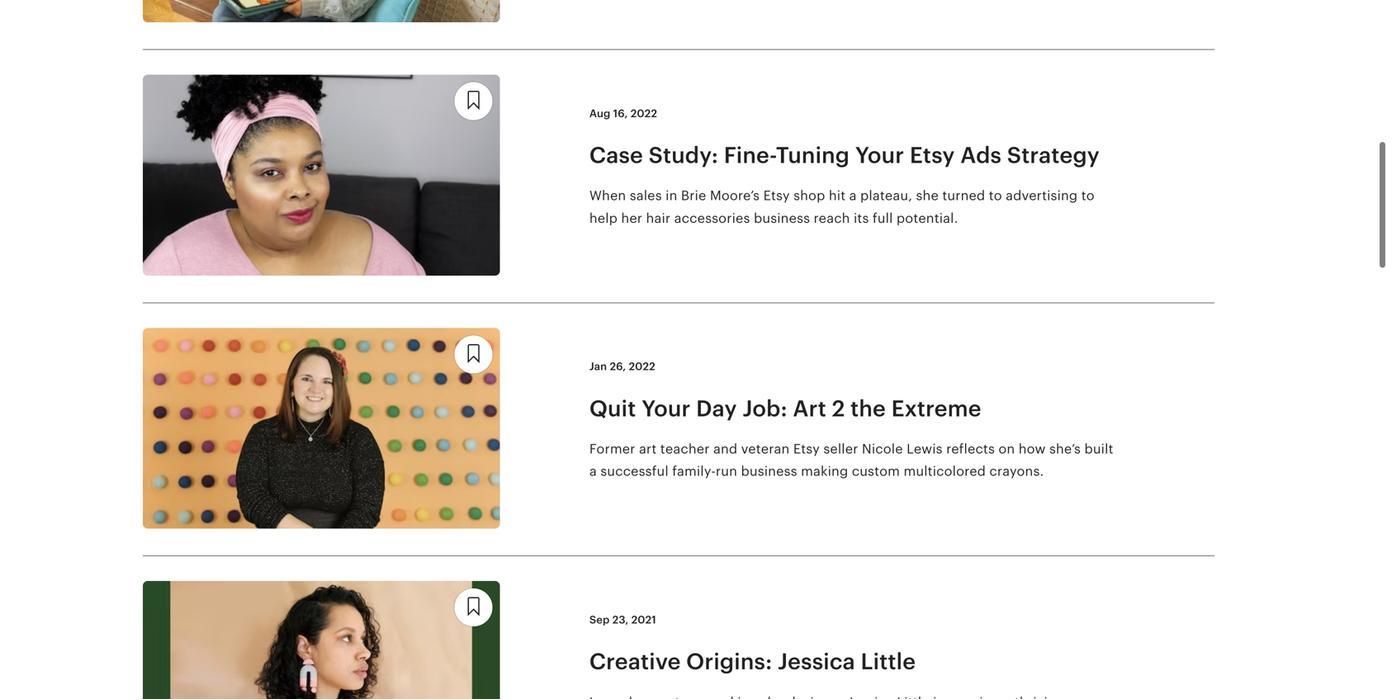 Task type: describe. For each thing, give the bounding box(es) containing it.
potential.
[[897, 211, 958, 226]]

2022 for study:
[[631, 107, 657, 120]]

when sales in brie moore's etsy shop hit a plateau, she turned to advertising to help her hair accessories business reach its full potential.
[[590, 188, 1095, 226]]

hair
[[646, 211, 671, 226]]

its
[[854, 211, 869, 226]]

etsy for veteran
[[794, 442, 820, 457]]

she's
[[1050, 442, 1081, 457]]

reflects
[[947, 442, 995, 457]]

in
[[666, 188, 678, 203]]

brie
[[681, 188, 706, 203]]

ads
[[961, 142, 1002, 168]]

accessories
[[674, 211, 750, 226]]

quit your day job: art 2 the extreme link
[[590, 394, 1118, 423]]

when
[[590, 188, 626, 203]]

extreme
[[892, 396, 982, 422]]

16,
[[613, 107, 628, 120]]

jessica
[[778, 649, 856, 675]]

help
[[590, 211, 618, 226]]

custom
[[852, 464, 900, 479]]

reach
[[814, 211, 850, 226]]

successful
[[601, 464, 669, 479]]

full
[[873, 211, 893, 226]]

on
[[999, 442, 1015, 457]]

day
[[696, 396, 737, 422]]

her
[[621, 211, 643, 226]]

study:
[[649, 142, 719, 168]]

plateau,
[[861, 188, 913, 203]]

she
[[916, 188, 939, 203]]

1 to from the left
[[989, 188, 1002, 203]]

creative origins: jessica little image
[[143, 582, 500, 700]]

run
[[716, 464, 738, 479]]

tuning
[[776, 142, 850, 168]]

art
[[793, 396, 827, 422]]

2
[[832, 396, 845, 422]]

case study: fine-tuning your etsy ads strategy image
[[143, 75, 500, 276]]

a inside former art teacher and veteran etsy seller nicole lewis reflects on how she's built a successful family-run business making custom multicolored crayons.
[[590, 464, 597, 479]]

aug 16, 2022
[[590, 107, 657, 120]]

quit your day job: art 2 the extreme
[[590, 396, 982, 422]]

turned
[[943, 188, 986, 203]]

the
[[851, 396, 886, 422]]

former
[[590, 442, 636, 457]]

jan
[[590, 361, 607, 373]]

a inside the when sales in brie moore's etsy shop hit a plateau, she turned to advertising to help her hair accessories business reach its full potential.
[[850, 188, 857, 203]]

shop
[[794, 188, 825, 203]]

making
[[801, 464, 848, 479]]

2022 for your
[[629, 361, 656, 373]]



Task type: vqa. For each thing, say whether or not it's contained in the screenshot.
terrariums associated with Terrarium Decorations, DIY mini accessories for your terrariums
no



Task type: locate. For each thing, give the bounding box(es) containing it.
1 vertical spatial etsy
[[764, 188, 790, 203]]

0 horizontal spatial a
[[590, 464, 597, 479]]

creative
[[590, 649, 681, 675]]

1 vertical spatial your
[[642, 396, 691, 422]]

1 vertical spatial a
[[590, 464, 597, 479]]

aug
[[590, 107, 611, 120]]

your inside "link"
[[855, 142, 904, 168]]

1 horizontal spatial your
[[855, 142, 904, 168]]

built
[[1085, 442, 1114, 457]]

fine-
[[724, 142, 776, 168]]

1 vertical spatial 2022
[[629, 361, 656, 373]]

etsy inside former art teacher and veteran etsy seller nicole lewis reflects on how she's built a successful family-run business making custom multicolored crayons.
[[794, 442, 820, 457]]

sep 23, 2021
[[590, 614, 656, 626]]

sales
[[630, 188, 662, 203]]

and
[[714, 442, 738, 457]]

former art teacher and veteran etsy seller nicole lewis reflects on how she's built a successful family-run business making custom multicolored crayons.
[[590, 442, 1114, 479]]

0 vertical spatial business
[[754, 211, 810, 226]]

creative origins: jessica little link
[[590, 648, 1118, 677]]

etsy up making
[[794, 442, 820, 457]]

jan 26, 2022
[[590, 361, 656, 373]]

lewis
[[907, 442, 943, 457]]

sep
[[590, 614, 610, 626]]

1 horizontal spatial a
[[850, 188, 857, 203]]

0 vertical spatial your
[[855, 142, 904, 168]]

little
[[861, 649, 916, 675]]

case study: fine-tuning your etsy ads strategy link
[[590, 141, 1118, 170]]

etsy for your
[[910, 142, 955, 168]]

how
[[1019, 442, 1046, 457]]

business inside former art teacher and veteran etsy seller nicole lewis reflects on how she's built a successful family-run business making custom multicolored crayons.
[[741, 464, 798, 479]]

to right turned
[[989, 188, 1002, 203]]

seller
[[824, 442, 859, 457]]

advertising
[[1006, 188, 1078, 203]]

quit your day job: art 2 the extreme image
[[143, 328, 500, 529]]

etsy left shop
[[764, 188, 790, 203]]

0 vertical spatial 2022
[[631, 107, 657, 120]]

family-
[[672, 464, 716, 479]]

etsy inside "link"
[[910, 142, 955, 168]]

your up plateau,
[[855, 142, 904, 168]]

to
[[989, 188, 1002, 203], [1082, 188, 1095, 203]]

case
[[590, 142, 643, 168]]

etsy up she
[[910, 142, 955, 168]]

23,
[[613, 614, 629, 626]]

0 horizontal spatial your
[[642, 396, 691, 422]]

1 horizontal spatial etsy
[[794, 442, 820, 457]]

2022 right "26,"
[[629, 361, 656, 373]]

business down veteran
[[741, 464, 798, 479]]

your up art
[[642, 396, 691, 422]]

strategy
[[1007, 142, 1100, 168]]

2 vertical spatial etsy
[[794, 442, 820, 457]]

0 horizontal spatial etsy
[[764, 188, 790, 203]]

to right advertising
[[1082, 188, 1095, 203]]

veteran
[[741, 442, 790, 457]]

etsy inside the when sales in brie moore's etsy shop hit a plateau, she turned to advertising to help her hair accessories business reach its full potential.
[[764, 188, 790, 203]]

0 vertical spatial a
[[850, 188, 857, 203]]

hit
[[829, 188, 846, 203]]

multicolored
[[904, 464, 986, 479]]

etsy for moore's
[[764, 188, 790, 203]]

a
[[850, 188, 857, 203], [590, 464, 597, 479]]

quit
[[590, 396, 636, 422]]

2022
[[631, 107, 657, 120], [629, 361, 656, 373]]

business down shop
[[754, 211, 810, 226]]

nicole
[[862, 442, 903, 457]]

2022 right 16,
[[631, 107, 657, 120]]

2 horizontal spatial etsy
[[910, 142, 955, 168]]

art
[[639, 442, 657, 457]]

26,
[[610, 361, 626, 373]]

1 horizontal spatial to
[[1082, 188, 1095, 203]]

business inside the when sales in brie moore's etsy shop hit a plateau, she turned to advertising to help her hair accessories business reach its full potential.
[[754, 211, 810, 226]]

teacher
[[661, 442, 710, 457]]

job:
[[743, 396, 788, 422]]

moore's
[[710, 188, 760, 203]]

2 to from the left
[[1082, 188, 1095, 203]]

0 vertical spatial etsy
[[910, 142, 955, 168]]

1 vertical spatial business
[[741, 464, 798, 479]]

origins:
[[686, 649, 772, 675]]

etsy
[[910, 142, 955, 168], [764, 188, 790, 203], [794, 442, 820, 457]]

case study: fine-tuning your etsy ads strategy
[[590, 142, 1100, 168]]

0 horizontal spatial to
[[989, 188, 1002, 203]]

a down former
[[590, 464, 597, 479]]

a right 'hit'
[[850, 188, 857, 203]]

your
[[855, 142, 904, 168], [642, 396, 691, 422]]

creative origins: jessica little
[[590, 649, 916, 675]]

crayons.
[[990, 464, 1044, 479]]

business
[[754, 211, 810, 226], [741, 464, 798, 479]]

2021
[[631, 614, 656, 626]]



